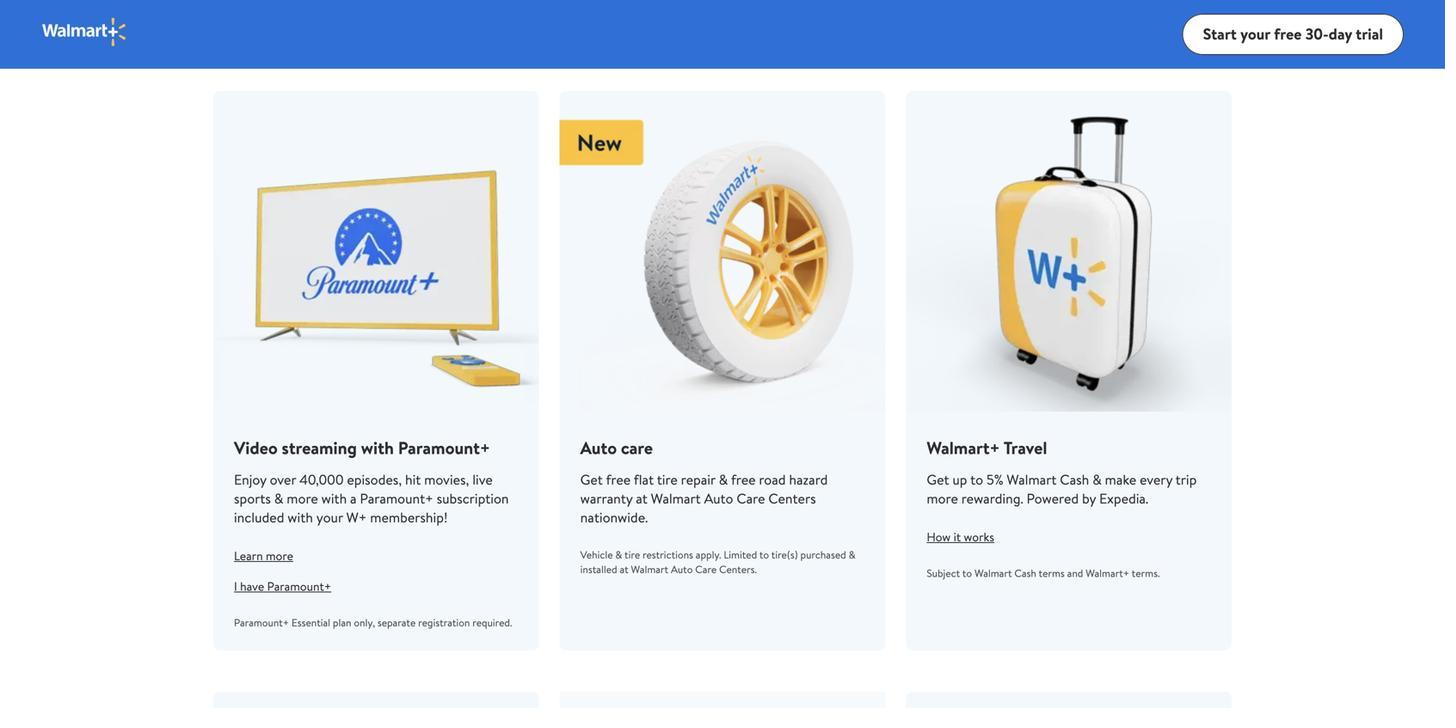 Task type: describe. For each thing, give the bounding box(es) containing it.
limited
[[724, 548, 757, 563]]

5%
[[987, 471, 1003, 489]]

only,
[[354, 616, 375, 631]]

and
[[1067, 566, 1083, 581]]

your inside button
[[1241, 23, 1270, 45]]

nationwide.
[[580, 508, 648, 527]]

& right purchased on the right of page
[[849, 548, 856, 563]]

enjoy
[[234, 471, 266, 489]]

to inside vehicle & tire restrictions apply. limited to tire(s) purchased & installed at walmart auto care centers.
[[759, 548, 769, 563]]

auto inside vehicle & tire restrictions apply. limited to tire(s) purchased & installed at walmart auto care centers.
[[671, 563, 693, 577]]

paramount+ essential plan only, separate registration required.
[[234, 616, 512, 631]]

learn more
[[234, 548, 293, 565]]

0 vertical spatial walmart+
[[927, 436, 1000, 460]]

2 vertical spatial to
[[962, 566, 972, 581]]

live
[[472, 471, 493, 489]]

walmart inside get free flat tire repair & free road hazard warranty at walmart auto care centers nationwide.
[[651, 489, 701, 508]]

movies,
[[424, 471, 469, 489]]

trip
[[1176, 471, 1197, 489]]

get for walmart+ travel
[[927, 471, 949, 489]]

video
[[234, 436, 278, 460]]

your inside enjoy over 40,000 episodes, hit movies, live sports & more with a paramount+ subscription included with your w+ membership!
[[316, 508, 343, 527]]

paramount+ down have
[[234, 616, 289, 631]]

trial
[[1356, 23, 1383, 45]]

i have paramount+ link
[[234, 578, 518, 595]]

40,000
[[299, 471, 344, 489]]

to inside get up to 5% walmart cash & make every trip more rewarding. powered by expedia.
[[970, 471, 983, 489]]

i have paramount+
[[234, 578, 331, 595]]

& inside enjoy over 40,000 episodes, hit movies, live sports & more with a paramount+ subscription included with your w+ membership!
[[274, 489, 283, 508]]

walmart inside get up to 5% walmart cash & make every trip more rewarding. powered by expedia.
[[1007, 471, 1057, 489]]

care inside get free flat tire repair & free road hazard warranty at walmart auto care centers nationwide.
[[737, 489, 765, 508]]

0 horizontal spatial free
[[606, 471, 631, 489]]

episodes,
[[347, 471, 402, 489]]

start
[[1203, 23, 1237, 45]]

auto inside get free flat tire repair & free road hazard warranty at walmart auto care centers nationwide.
[[704, 489, 733, 508]]

learn more link
[[234, 548, 518, 565]]

day
[[1329, 23, 1352, 45]]

more inside get up to 5% walmart cash & make every trip more rewarding. powered by expedia.
[[927, 489, 958, 508]]

care inside vehicle & tire restrictions apply. limited to tire(s) purchased & installed at walmart auto care centers.
[[695, 563, 717, 577]]

more up i have paramount+
[[266, 548, 293, 565]]

by
[[1082, 489, 1096, 508]]

included
[[234, 508, 284, 527]]

plan
[[333, 616, 351, 631]]

at inside get free flat tire repair & free road hazard warranty at walmart auto care centers nationwide.
[[636, 489, 648, 508]]

auto care
[[580, 436, 653, 460]]

enjoy over 40,000 episodes, hit movies, live sports & more with a paramount+ subscription included with your w+ membership!
[[234, 471, 509, 527]]

free inside button
[[1274, 23, 1302, 45]]

essential
[[291, 616, 330, 631]]

centers.
[[719, 563, 757, 577]]

0 horizontal spatial cash
[[1015, 566, 1036, 581]]

walmart down "works"
[[975, 566, 1012, 581]]

cash inside get up to 5% walmart cash & make every trip more rewarding. powered by expedia.
[[1060, 471, 1089, 489]]



Task type: vqa. For each thing, say whether or not it's contained in the screenshot.
Essentials
no



Task type: locate. For each thing, give the bounding box(es) containing it.
warranty
[[580, 489, 633, 508]]

free left the "road" at the bottom
[[731, 471, 756, 489]]

hit
[[405, 471, 421, 489]]

hazard
[[789, 471, 828, 489]]

subject to walmart cash terms and walmart+ terms.
[[927, 566, 1160, 581]]

cash
[[1060, 471, 1089, 489], [1015, 566, 1036, 581]]

subject
[[927, 566, 960, 581]]

paramount+ right a
[[360, 489, 433, 508]]

walmart
[[1007, 471, 1057, 489], [651, 489, 701, 508], [631, 563, 668, 577], [975, 566, 1012, 581]]

1 get from the left
[[580, 471, 603, 489]]

care left centers
[[737, 489, 765, 508]]

2 horizontal spatial auto
[[704, 489, 733, 508]]

with
[[361, 436, 394, 460], [321, 489, 347, 508], [288, 508, 313, 527]]

rewarding.
[[961, 489, 1023, 508]]

2 horizontal spatial with
[[361, 436, 394, 460]]

with left a
[[321, 489, 347, 508]]

sports
[[234, 489, 271, 508]]

0 vertical spatial to
[[970, 471, 983, 489]]

0 horizontal spatial at
[[620, 563, 629, 577]]

up
[[953, 471, 967, 489]]

more inside enjoy over 40,000 episodes, hit movies, live sports & more with a paramount+ subscription included with your w+ membership!
[[287, 489, 318, 508]]

more
[[287, 489, 318, 508], [927, 489, 958, 508], [266, 548, 293, 565]]

at
[[636, 489, 648, 508], [620, 563, 629, 577]]

tire left restrictions
[[625, 548, 640, 563]]

to
[[970, 471, 983, 489], [759, 548, 769, 563], [962, 566, 972, 581]]

& right "vehicle" on the left bottom of page
[[615, 548, 622, 563]]

walmart+ right and
[[1086, 566, 1129, 581]]

installed
[[580, 563, 617, 577]]

2 get from the left
[[927, 471, 949, 489]]

1 vertical spatial to
[[759, 548, 769, 563]]

how it works
[[927, 529, 994, 546]]

get
[[580, 471, 603, 489], [927, 471, 949, 489]]

0 vertical spatial cash
[[1060, 471, 1089, 489]]

free left 30-
[[1274, 23, 1302, 45]]

membership!
[[370, 508, 448, 527]]

at inside vehicle & tire restrictions apply. limited to tire(s) purchased & installed at walmart auto care centers.
[[620, 563, 629, 577]]

walmart+ image
[[41, 17, 128, 48]]

0 vertical spatial auto
[[580, 436, 617, 460]]

0 horizontal spatial care
[[695, 563, 717, 577]]

& left make
[[1093, 471, 1102, 489]]

1 horizontal spatial cash
[[1060, 471, 1089, 489]]

1 vertical spatial at
[[620, 563, 629, 577]]

1 horizontal spatial your
[[1241, 23, 1270, 45]]

have
[[240, 578, 264, 595]]

start your free 30-day trial button
[[1182, 14, 1404, 55]]

& inside get up to 5% walmart cash & make every trip more rewarding. powered by expedia.
[[1093, 471, 1102, 489]]

expedia.
[[1099, 489, 1148, 508]]

& right sports
[[274, 489, 283, 508]]

get inside get free flat tire repair & free road hazard warranty at walmart auto care centers nationwide.
[[580, 471, 603, 489]]

terms.
[[1132, 566, 1160, 581]]

your left w+
[[316, 508, 343, 527]]

over
[[270, 471, 296, 489]]

get up to 5% walmart cash & make every trip more rewarding. powered by expedia.
[[927, 471, 1197, 508]]

paramount+ up movies,
[[398, 436, 490, 460]]

30-
[[1306, 23, 1329, 45]]

0 vertical spatial tire
[[657, 471, 678, 489]]

2 horizontal spatial free
[[1274, 23, 1302, 45]]

0 vertical spatial care
[[737, 489, 765, 508]]

tire right flat
[[657, 471, 678, 489]]

paramount+ up essential
[[267, 578, 331, 595]]

restrictions
[[643, 548, 693, 563]]

0 vertical spatial your
[[1241, 23, 1270, 45]]

0 horizontal spatial your
[[316, 508, 343, 527]]

1 horizontal spatial free
[[731, 471, 756, 489]]

i
[[234, 578, 237, 595]]

centers
[[768, 489, 816, 508]]

your
[[1241, 23, 1270, 45], [316, 508, 343, 527]]

walmart+ up up
[[927, 436, 1000, 460]]

to right subject
[[962, 566, 972, 581]]

tire inside get free flat tire repair & free road hazard warranty at walmart auto care centers nationwide.
[[657, 471, 678, 489]]

1 horizontal spatial tire
[[657, 471, 678, 489]]

0 horizontal spatial auto
[[580, 436, 617, 460]]

walmart down travel
[[1007, 471, 1057, 489]]

care
[[737, 489, 765, 508], [695, 563, 717, 577]]

1 vertical spatial walmart+
[[1086, 566, 1129, 581]]

auto left the "road" at the bottom
[[704, 489, 733, 508]]

2 vertical spatial auto
[[671, 563, 693, 577]]

with up episodes,
[[361, 436, 394, 460]]

1 horizontal spatial with
[[321, 489, 347, 508]]

1 vertical spatial cash
[[1015, 566, 1036, 581]]

paramount+ inside enjoy over 40,000 episodes, hit movies, live sports & more with a paramount+ subscription included with your w+ membership!
[[360, 489, 433, 508]]

auto left care at the bottom
[[580, 436, 617, 460]]

w+
[[346, 508, 367, 527]]

walmart right installed
[[631, 563, 668, 577]]

auto left apply.
[[671, 563, 693, 577]]

1 horizontal spatial auto
[[671, 563, 693, 577]]

free
[[1274, 23, 1302, 45], [606, 471, 631, 489], [731, 471, 756, 489]]

at right "warranty"
[[636, 489, 648, 508]]

start your free 30-day trial
[[1203, 23, 1383, 45]]

get for auto care
[[580, 471, 603, 489]]

0 horizontal spatial get
[[580, 471, 603, 489]]

tire inside vehicle & tire restrictions apply. limited to tire(s) purchased & installed at walmart auto care centers.
[[625, 548, 640, 563]]

care
[[621, 436, 653, 460]]

0 horizontal spatial tire
[[625, 548, 640, 563]]

video streaming with paramount+
[[234, 436, 490, 460]]

to left the tire(s)
[[759, 548, 769, 563]]

walmart+
[[927, 436, 1000, 460], [1086, 566, 1129, 581]]

& right the repair
[[719, 471, 728, 489]]

tire
[[657, 471, 678, 489], [625, 548, 640, 563]]

1 vertical spatial auto
[[704, 489, 733, 508]]

0 vertical spatial at
[[636, 489, 648, 508]]

cash left terms
[[1015, 566, 1036, 581]]

to right up
[[970, 471, 983, 489]]

a
[[350, 489, 357, 508]]

at right installed
[[620, 563, 629, 577]]

get free flat tire repair & free road hazard warranty at walmart auto care centers nationwide.
[[580, 471, 828, 527]]

how
[[927, 529, 951, 546]]

vehicle & tire restrictions apply. limited to tire(s) purchased & installed at walmart auto care centers.
[[580, 548, 856, 577]]

separate
[[377, 616, 416, 631]]

registration
[[418, 616, 470, 631]]

tire(s)
[[771, 548, 798, 563]]

auto
[[580, 436, 617, 460], [704, 489, 733, 508], [671, 563, 693, 577]]

1 vertical spatial tire
[[625, 548, 640, 563]]

it
[[954, 529, 961, 546]]

care left centers.
[[695, 563, 717, 577]]

0 horizontal spatial walmart+
[[927, 436, 1000, 460]]

&
[[719, 471, 728, 489], [1093, 471, 1102, 489], [274, 489, 283, 508], [615, 548, 622, 563], [849, 548, 856, 563]]

cash left make
[[1060, 471, 1089, 489]]

powered
[[1027, 489, 1079, 508]]

terms
[[1039, 566, 1065, 581]]

walmart up restrictions
[[651, 489, 701, 508]]

walmart inside vehicle & tire restrictions apply. limited to tire(s) purchased & installed at walmart auto care centers.
[[631, 563, 668, 577]]

get left up
[[927, 471, 949, 489]]

road
[[759, 471, 786, 489]]

1 vertical spatial your
[[316, 508, 343, 527]]

more right included
[[287, 489, 318, 508]]

walmart+ travel
[[927, 436, 1047, 460]]

apply.
[[696, 548, 721, 563]]

required.
[[472, 616, 512, 631]]

subscription
[[437, 489, 509, 508]]

travel
[[1004, 436, 1047, 460]]

with right included
[[288, 508, 313, 527]]

1 horizontal spatial care
[[737, 489, 765, 508]]

get down auto care
[[580, 471, 603, 489]]

1 horizontal spatial walmart+
[[1086, 566, 1129, 581]]

repair
[[681, 471, 715, 489]]

get inside get up to 5% walmart cash & make every trip more rewarding. powered by expedia.
[[927, 471, 949, 489]]

0 horizontal spatial with
[[288, 508, 313, 527]]

learn
[[234, 548, 263, 565]]

vehicle
[[580, 548, 613, 563]]

paramount+
[[398, 436, 490, 460], [360, 489, 433, 508], [267, 578, 331, 595], [234, 616, 289, 631]]

make
[[1105, 471, 1136, 489]]

how it works link
[[927, 529, 1211, 546]]

more up how
[[927, 489, 958, 508]]

purchased
[[800, 548, 846, 563]]

your right start
[[1241, 23, 1270, 45]]

& inside get free flat tire repair & free road hazard warranty at walmart auto care centers nationwide.
[[719, 471, 728, 489]]

works
[[964, 529, 994, 546]]

1 vertical spatial care
[[695, 563, 717, 577]]

every
[[1140, 471, 1173, 489]]

flat
[[634, 471, 654, 489]]

streaming
[[282, 436, 357, 460]]

1 horizontal spatial get
[[927, 471, 949, 489]]

free left flat
[[606, 471, 631, 489]]

1 horizontal spatial at
[[636, 489, 648, 508]]



